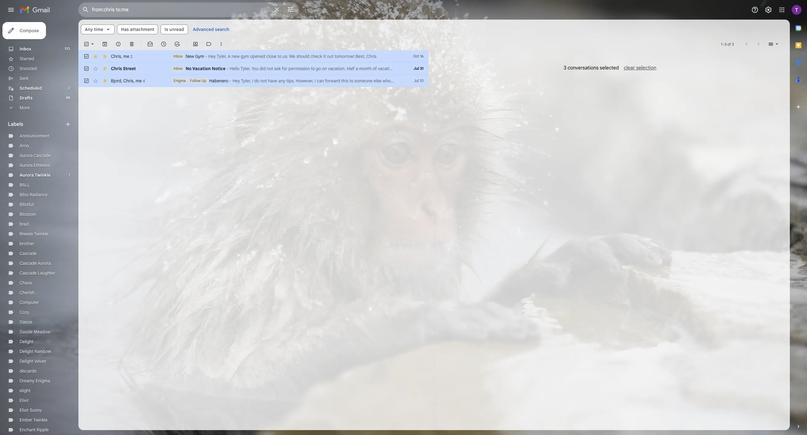 Task type: describe. For each thing, give the bounding box(es) containing it.
row containing bjord
[[78, 75, 429, 87]]

best,
[[356, 54, 366, 59]]

enchant
[[20, 428, 36, 433]]

0 horizontal spatial -
[[205, 54, 207, 59]]

any
[[85, 27, 93, 32]]

cascade for cascade link
[[20, 251, 37, 257]]

archive image
[[102, 41, 108, 47]]

sent
[[20, 76, 28, 81]]

sunny
[[30, 408, 42, 414]]

clear
[[624, 65, 635, 71]]

inbox for inbox no vacation notice -
[[174, 66, 183, 71]]

0 horizontal spatial 3
[[564, 65, 567, 71]]

compose button
[[2, 22, 46, 39]]

ember
[[20, 418, 32, 423]]

inbox new gym - hey tyler, a new gym opened close to us. we should check it out tomorrow!  best, chris
[[174, 54, 377, 59]]

search
[[215, 27, 229, 32]]

chaos
[[20, 281, 32, 286]]

gym
[[241, 54, 249, 59]]

16
[[420, 54, 424, 59]]

dreamy
[[20, 379, 35, 384]]

advanced search options image
[[285, 3, 297, 16]]

clear selection
[[624, 65, 657, 71]]

jul for jul 10
[[414, 78, 419, 83]]

chaos link
[[20, 281, 32, 286]]

1 for 1
[[69, 173, 70, 178]]

none checkbox inside main content
[[83, 53, 90, 59]]

search mail image
[[80, 4, 91, 15]]

delight for delight link
[[20, 339, 33, 345]]

more
[[20, 105, 30, 111]]

delete image
[[129, 41, 135, 47]]

cherish link
[[20, 290, 35, 296]]

delight velvet
[[20, 359, 46, 365]]

habenero -
[[209, 78, 233, 84]]

hey
[[208, 54, 216, 59]]

blissful
[[20, 202, 33, 208]]

aurora twinkle link
[[20, 173, 51, 178]]

a
[[228, 54, 231, 59]]

enigma inside row
[[174, 78, 186, 83]]

1 horizontal spatial 3
[[725, 42, 727, 46]]

snoozed
[[20, 66, 37, 71]]

chris , me 2
[[111, 53, 133, 59]]

row containing chris
[[78, 50, 429, 63]]

chris down street
[[123, 78, 133, 84]]

Search mail text field
[[92, 7, 270, 13]]

we
[[289, 54, 295, 59]]

announcement link
[[20, 133, 49, 139]]

bjord , chris , me 4
[[111, 78, 145, 84]]

labels
[[8, 121, 23, 128]]

bliss radiance link
[[20, 192, 48, 198]]

selection
[[637, 65, 657, 71]]

breeze twinkle link
[[20, 231, 48, 237]]

close
[[266, 54, 277, 59]]

mark as read image
[[147, 41, 153, 47]]

brad link
[[20, 222, 29, 227]]

is
[[165, 27, 168, 32]]

computer link
[[20, 300, 39, 306]]

aurora for aurora cascade
[[20, 153, 33, 158]]

twinkle for ember twinkle
[[33, 418, 47, 423]]

gmail image
[[20, 4, 53, 16]]

no
[[186, 66, 192, 71]]

selected
[[600, 65, 619, 71]]

oct 16
[[413, 54, 424, 59]]

inbox for inbox
[[20, 46, 31, 52]]

bjord
[[111, 78, 121, 84]]

, for chris
[[121, 53, 122, 59]]

ethereal
[[34, 163, 50, 168]]

tyler,
[[217, 54, 227, 59]]

starred link
[[20, 56, 34, 62]]

has attachment
[[121, 27, 154, 32]]

breeze
[[20, 231, 33, 237]]

aurora for aurora ethereal
[[20, 163, 33, 168]]

it
[[324, 54, 326, 59]]

main content containing 3 conversations selected
[[78, 20, 790, 431]]

2 horizontal spatial -
[[230, 78, 232, 84]]

delight for delight rainbow
[[20, 349, 33, 355]]

delight link
[[20, 339, 33, 345]]

check
[[311, 54, 322, 59]]

chris right best,
[[367, 54, 377, 59]]

ember twinkle
[[20, 418, 47, 423]]

of
[[728, 42, 731, 46]]

cherish
[[20, 290, 35, 296]]

snooze image
[[161, 41, 167, 47]]

up
[[202, 78, 206, 83]]

1 for 1 – 3 of 3
[[721, 42, 723, 46]]

jul 10
[[414, 78, 424, 83]]

arno
[[20, 143, 29, 149]]

dreamy enigma
[[20, 379, 50, 384]]

settings image
[[765, 6, 773, 13]]

more button
[[0, 103, 74, 113]]

follow
[[190, 78, 201, 83]]

blissful link
[[20, 202, 33, 208]]

1 horizontal spatial -
[[227, 66, 229, 71]]

jul 31
[[414, 66, 424, 71]]

attachment
[[130, 27, 154, 32]]

delight for delight velvet
[[20, 359, 33, 365]]

vacation
[[192, 66, 211, 71]]

elixir link
[[20, 398, 29, 404]]

more image
[[218, 41, 224, 47]]

opened
[[250, 54, 265, 59]]

has attachment button
[[117, 25, 158, 34]]

3 conversations selected
[[564, 65, 619, 71]]

computer
[[20, 300, 39, 306]]

clear selection link
[[619, 65, 657, 71]]

drafts link
[[20, 95, 33, 101]]

blossom link
[[20, 212, 36, 217]]

velvet
[[34, 359, 46, 365]]

scheduled link
[[20, 86, 42, 91]]

rainbow
[[34, 349, 51, 355]]

enigma inside labels navigation
[[36, 379, 50, 384]]

twinkle for breeze twinkle
[[34, 231, 48, 237]]

meadow
[[34, 330, 50, 335]]



Task type: vqa. For each thing, say whether or not it's contained in the screenshot.


Task type: locate. For each thing, give the bounding box(es) containing it.
tab list
[[790, 20, 808, 414]]

1 horizontal spatial 2
[[131, 54, 133, 59]]

2 vertical spatial inbox
[[174, 66, 183, 71]]

elixir
[[20, 398, 29, 404], [20, 408, 29, 414]]

chris up the bjord at top
[[111, 66, 122, 71]]

enchant ripple
[[20, 428, 49, 433]]

clear search image
[[271, 3, 283, 16]]

twinkle down the ethereal
[[35, 173, 51, 178]]

inbox inside the inbox no vacation notice -
[[174, 66, 183, 71]]

elixir down elixir link
[[20, 408, 29, 414]]

None checkbox
[[83, 53, 90, 59]]

cascade for cascade aurora
[[20, 261, 37, 266]]

cascade
[[34, 153, 51, 158], [20, 251, 37, 257], [20, 261, 37, 266], [20, 271, 37, 276]]

2 up 48
[[68, 86, 70, 90]]

1 horizontal spatial 1
[[721, 42, 723, 46]]

None search field
[[78, 2, 299, 17]]

delight down delight link
[[20, 349, 33, 355]]

advanced search
[[193, 27, 229, 32]]

row
[[78, 50, 429, 63], [78, 63, 429, 75], [78, 75, 429, 87]]

enigma down no
[[174, 78, 186, 83]]

inbox no vacation notice -
[[174, 66, 230, 71]]

brother
[[20, 241, 34, 247]]

2 horizontal spatial 3
[[732, 42, 734, 46]]

1 vertical spatial twinkle
[[34, 231, 48, 237]]

gym
[[195, 54, 204, 59]]

1 vertical spatial 2
[[68, 86, 70, 90]]

, left 4
[[133, 78, 135, 84]]

1
[[721, 42, 723, 46], [69, 173, 70, 178]]

labels image
[[206, 41, 212, 47]]

1 delight from the top
[[20, 339, 33, 345]]

,
[[121, 53, 122, 59], [121, 78, 122, 84], [133, 78, 135, 84]]

cascade up chaos link
[[20, 271, 37, 276]]

move to inbox image
[[193, 41, 199, 47]]

cascade up the ethereal
[[34, 153, 51, 158]]

enchant ripple link
[[20, 428, 49, 433]]

add to tasks image
[[174, 41, 180, 47]]

- right notice in the top of the page
[[227, 66, 229, 71]]

advanced
[[193, 27, 214, 32]]

follow up
[[190, 78, 206, 83]]

delight
[[20, 339, 33, 345], [20, 349, 33, 355], [20, 359, 33, 365]]

2 delight from the top
[[20, 349, 33, 355]]

twinkle up ripple
[[33, 418, 47, 423]]

me left 4
[[136, 78, 142, 84]]

labels heading
[[8, 121, 65, 128]]

None checkbox
[[83, 41, 90, 47], [83, 66, 90, 72], [83, 78, 90, 84], [83, 41, 90, 47], [83, 66, 90, 72], [83, 78, 90, 84]]

drafts
[[20, 95, 33, 101]]

2 vertical spatial -
[[230, 78, 232, 84]]

sent link
[[20, 76, 28, 81]]

compose
[[20, 28, 39, 33]]

0 vertical spatial elixir
[[20, 398, 29, 404]]

3 row from the top
[[78, 75, 429, 87]]

, up chris street
[[121, 53, 122, 59]]

has
[[121, 27, 129, 32]]

inbox inside labels navigation
[[20, 46, 31, 52]]

1 vertical spatial enigma
[[36, 379, 50, 384]]

enigma right dreamy at the left
[[36, 379, 50, 384]]

notice
[[212, 66, 226, 71]]

advanced search button
[[191, 24, 232, 35]]

is unread
[[165, 27, 184, 32]]

out
[[327, 54, 334, 59]]

aurora for aurora twinkle
[[20, 173, 34, 178]]

, for bjord
[[121, 78, 122, 84]]

ball
[[20, 182, 30, 188]]

chris street
[[111, 66, 136, 71]]

blossom
[[20, 212, 36, 217]]

delight rainbow link
[[20, 349, 51, 355]]

time
[[94, 27, 103, 32]]

delight up discardo at the left of page
[[20, 359, 33, 365]]

unread
[[169, 27, 184, 32]]

habenero
[[209, 78, 228, 84]]

us.
[[283, 54, 288, 59]]

dreamy enigma link
[[20, 379, 50, 384]]

1 vertical spatial delight
[[20, 349, 33, 355]]

chris
[[111, 53, 121, 59], [367, 54, 377, 59], [111, 66, 122, 71], [123, 78, 133, 84]]

jul for jul 31
[[414, 66, 419, 71]]

1 vertical spatial -
[[227, 66, 229, 71]]

arno link
[[20, 143, 29, 149]]

1 vertical spatial elixir
[[20, 408, 29, 414]]

toggle split pane mode image
[[768, 41, 774, 47]]

- left hey
[[205, 54, 207, 59]]

chris down the report spam image
[[111, 53, 121, 59]]

0 vertical spatial delight
[[20, 339, 33, 345]]

report spam image
[[115, 41, 121, 47]]

cozy link
[[20, 310, 29, 315]]

1 vertical spatial jul
[[414, 78, 419, 83]]

enigma
[[174, 78, 186, 83], [36, 379, 50, 384]]

any time
[[85, 27, 103, 32]]

new
[[186, 54, 194, 59]]

any time button
[[81, 25, 115, 34]]

jul left 10
[[414, 78, 419, 83]]

0 vertical spatial twinkle
[[35, 173, 51, 178]]

inbox up starred link
[[20, 46, 31, 52]]

2 vertical spatial delight
[[20, 359, 33, 365]]

0 horizontal spatial 1
[[69, 173, 70, 178]]

main content
[[78, 20, 790, 431]]

1 row from the top
[[78, 50, 429, 63]]

2 vertical spatial twinkle
[[33, 418, 47, 423]]

cascade down brother link
[[20, 251, 37, 257]]

discardo
[[20, 369, 37, 374]]

0 vertical spatial me
[[123, 53, 129, 59]]

3 right of
[[732, 42, 734, 46]]

aurora up aurora twinkle link
[[20, 163, 33, 168]]

1 inside labels navigation
[[69, 173, 70, 178]]

2 elixir from the top
[[20, 408, 29, 414]]

oct
[[413, 54, 419, 59]]

cascade aurora link
[[20, 261, 51, 266]]

10
[[420, 78, 424, 83]]

1 elixir from the top
[[20, 398, 29, 404]]

3 left of
[[725, 42, 727, 46]]

cozy
[[20, 310, 29, 315]]

2 inside labels navigation
[[68, 86, 70, 90]]

tomorrow!
[[335, 54, 355, 59]]

2 inside chris , me 2
[[131, 54, 133, 59]]

inbox inside inbox new gym - hey tyler, a new gym opened close to us. we should check it out tomorrow!  best, chris
[[174, 54, 183, 59]]

1 inside main content
[[721, 42, 723, 46]]

aurora ethereal link
[[20, 163, 50, 168]]

1 horizontal spatial enigma
[[174, 78, 186, 83]]

me
[[123, 53, 129, 59], [136, 78, 142, 84]]

ember twinkle link
[[20, 418, 47, 423]]

dazzle
[[20, 330, 33, 335]]

cascade down cascade link
[[20, 261, 37, 266]]

cascade laughter
[[20, 271, 55, 276]]

1 vertical spatial inbox
[[174, 54, 183, 59]]

inbox link
[[20, 46, 31, 52]]

elixir down 'elight' link
[[20, 398, 29, 404]]

bliss radiance
[[20, 192, 48, 198]]

0 vertical spatial enigma
[[174, 78, 186, 83]]

-
[[205, 54, 207, 59], [227, 66, 229, 71], [230, 78, 232, 84]]

delight down dazzle
[[20, 339, 33, 345]]

twinkle right breeze
[[34, 231, 48, 237]]

brad
[[20, 222, 29, 227]]

1 horizontal spatial me
[[136, 78, 142, 84]]

labels navigation
[[0, 20, 78, 436]]

cascade link
[[20, 251, 37, 257]]

inbox left new
[[174, 54, 183, 59]]

0 horizontal spatial 2
[[68, 86, 70, 90]]

is unread button
[[161, 25, 188, 34]]

twinkle for aurora twinkle
[[35, 173, 51, 178]]

bliss
[[20, 192, 29, 198]]

1 – 3 of 3
[[721, 42, 734, 46]]

scheduled
[[20, 86, 42, 91]]

3 delight from the top
[[20, 359, 33, 365]]

aurora up laughter
[[38, 261, 51, 266]]

delight velvet link
[[20, 359, 46, 365]]

0 vertical spatial -
[[205, 54, 207, 59]]

0 vertical spatial 1
[[721, 42, 723, 46]]

elixir for elixir link
[[20, 398, 29, 404]]

support image
[[752, 6, 759, 13]]

2 down delete image
[[131, 54, 133, 59]]

0 horizontal spatial me
[[123, 53, 129, 59]]

0 vertical spatial jul
[[414, 66, 419, 71]]

row containing chris street
[[78, 63, 429, 75]]

0 vertical spatial inbox
[[20, 46, 31, 52]]

1 vertical spatial 1
[[69, 173, 70, 178]]

2 row from the top
[[78, 63, 429, 75]]

me up chris street
[[123, 53, 129, 59]]

- right the habenero
[[230, 78, 232, 84]]

elight link
[[20, 388, 30, 394]]

1 vertical spatial me
[[136, 78, 142, 84]]

cascade for cascade laughter
[[20, 271, 37, 276]]

3 left conversations
[[564, 65, 567, 71]]

breeze twinkle
[[20, 231, 48, 237]]

street
[[123, 66, 136, 71]]

0 vertical spatial 2
[[131, 54, 133, 59]]

inbox for inbox new gym - hey tyler, a new gym opened close to us. we should check it out tomorrow!  best, chris
[[174, 54, 183, 59]]

aurora
[[20, 153, 33, 158], [20, 163, 33, 168], [20, 173, 34, 178], [38, 261, 51, 266]]

main menu image
[[7, 6, 15, 13]]

aurora cascade link
[[20, 153, 51, 158]]

aurora up ball
[[20, 173, 34, 178]]

dance
[[20, 320, 32, 325]]

ball link
[[20, 182, 30, 188]]

cascade aurora
[[20, 261, 51, 266]]

, down chris street
[[121, 78, 122, 84]]

jul left 31
[[414, 66, 419, 71]]

aurora down arno link
[[20, 153, 33, 158]]

should
[[297, 54, 310, 59]]

elixir for elixir sunny
[[20, 408, 29, 414]]

2
[[131, 54, 133, 59], [68, 86, 70, 90]]

snoozed link
[[20, 66, 37, 71]]

0 horizontal spatial enigma
[[36, 379, 50, 384]]

laughter
[[38, 271, 55, 276]]

inbox left no
[[174, 66, 183, 71]]



